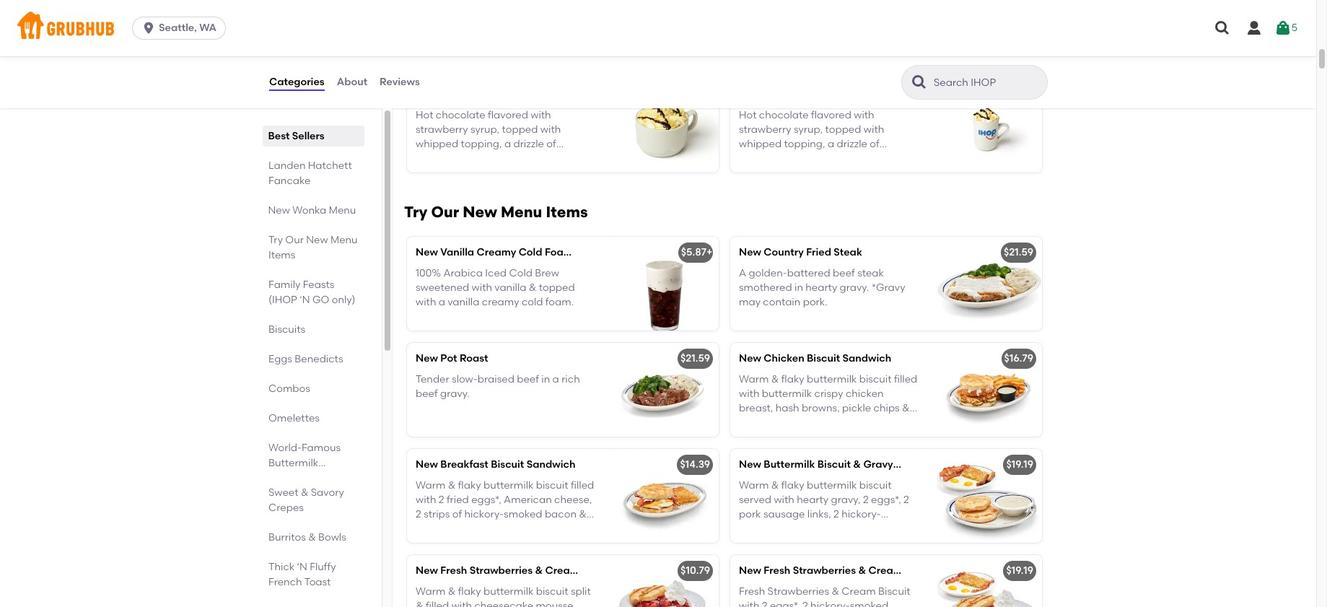 Task type: vqa. For each thing, say whether or not it's contained in the screenshot.
GLITTER
yes



Task type: describe. For each thing, give the bounding box(es) containing it.
sandwich for new breakfast biscuit sandwich
[[527, 459, 576, 471]]

100% arabica iced cold brew sweetened with vanilla & topped with a vanilla creamy cold foam.
[[416, 267, 575, 308]]

braised
[[478, 373, 515, 385]]

topping, for strawberry
[[461, 138, 502, 150]]

svg image inside seattle, wa "button"
[[142, 21, 156, 35]]

fried
[[807, 246, 832, 259]]

0 horizontal spatial our
[[285, 234, 304, 246]]

breakfast
[[441, 459, 489, 471]]

$3.23
[[1008, 88, 1034, 101]]

a down scrumdiddlyumptious jr. strawberry hot chocolate
[[828, 138, 835, 150]]

100%
[[416, 267, 441, 279]]

eggs benedicts
[[269, 353, 343, 365]]

'n inside family feasts (ihop 'n go only)
[[300, 294, 310, 306]]

hash
[[853, 523, 877, 535]]

*gravy inside warm & flaky buttermilk biscuit served with hearty gravy, 2 eggs*, 2 pork sausage links, 2 hickory- smoked bacon strips & hash browns. *gravy may contain pork.
[[739, 538, 773, 550]]

best
[[269, 130, 290, 142]]

world-
[[269, 442, 302, 454]]

0 vertical spatial vanilla
[[495, 282, 527, 294]]

jr. magical breakfast medley image
[[611, 0, 719, 67]]

family feasts (ihop 'n go only)
[[269, 279, 356, 306]]

warm & flaky buttermilk biscuit served with hearty gravy, 2 eggs*, 2 pork sausage links, 2 hickory- smoked bacon strips & hash browns. *gravy may contain pork.
[[739, 479, 917, 550]]

arabica
[[444, 267, 483, 279]]

biscuit inside fresh strawberries & cream biscuit with 2 eggs*, 2 hickory-smoke
[[879, 585, 911, 598]]

new up the creamy
[[463, 203, 497, 221]]

pancakes
[[269, 472, 316, 484]]

new vanilla creamy cold foam cold brew
[[416, 246, 627, 259]]

seattle, wa
[[159, 22, 217, 34]]

foam.
[[546, 296, 574, 308]]

& left hash
[[843, 523, 851, 535]]

tender
[[416, 373, 450, 385]]

may inside warm & flaky buttermilk biscuit served with hearty gravy, 2 eggs*, 2 pork sausage links, 2 hickory- smoked bacon strips & hash browns. *gravy may contain pork.
[[776, 538, 797, 550]]

a inside 'tender slow-braised beef in a rich beef gravy.'
[[553, 373, 559, 385]]

landen hatchett fancake
[[269, 160, 352, 187]]

$21.59 for tender slow-braised beef in a rich beef gravy.
[[681, 353, 710, 365]]

hickory- inside warm & flaky buttermilk biscuit served with hearty gravy, 2 eggs*, 2 pork sausage links, 2 hickory- smoked bacon strips & hash browns. *gravy may contain pork.
[[842, 508, 881, 521]]

categories button
[[269, 56, 325, 108]]

$19.19 for new buttermilk biscuit & gravy combo
[[1007, 459, 1034, 471]]

about button
[[336, 56, 368, 108]]

cream for biscuit
[[546, 565, 580, 577]]

$5.87
[[681, 246, 707, 259]]

eggs*, inside fresh strawberries & cream biscuit with 2 eggs*, 2 hickory-smoke
[[770, 600, 800, 607]]

& left the gravy
[[854, 459, 861, 471]]

warm & flaky buttermilk biscuit split & filled with cheesecake mousse
[[416, 585, 591, 607]]

a golden-battered beef steak smothered in hearty gravy.  *gravy may contain pork.
[[739, 267, 906, 308]]

thick
[[269, 561, 295, 573]]

biscuit up split
[[582, 565, 615, 577]]

syrup, for jr.
[[794, 123, 823, 136]]

pork
[[739, 508, 761, 521]]

1 horizontal spatial try
[[404, 203, 428, 221]]

5 button
[[1275, 15, 1298, 41]]

only)
[[332, 294, 356, 306]]

biscuit for 2
[[860, 479, 892, 491]]

contain inside warm & flaky buttermilk biscuit served with hearty gravy, 2 eggs*, 2 pork sausage links, 2 hickory- smoked bacon strips & hash browns. *gravy may contain pork.
[[800, 538, 837, 550]]

strawberries for flaky
[[470, 565, 533, 577]]

links,
[[808, 508, 832, 521]]

savory
[[311, 487, 344, 499]]

drizzle for jr.
[[837, 138, 868, 150]]

with inside warm & flaky buttermilk biscuit split & filled with cheesecake mousse
[[452, 600, 472, 607]]

battered
[[788, 267, 831, 279]]

1 horizontal spatial svg image
[[1214, 19, 1232, 37]]

new breakfast biscuit sandwich image
[[611, 449, 719, 543]]

golden-
[[749, 267, 788, 279]]

bowls
[[318, 531, 346, 544]]

fresh inside fresh strawberries & cream biscuit with 2 eggs*, 2 hickory-smoke
[[739, 585, 766, 598]]

0 horizontal spatial vanilla
[[448, 296, 480, 308]]

combos
[[269, 383, 310, 395]]

1 vertical spatial try
[[269, 234, 283, 246]]

seattle,
[[159, 22, 197, 34]]

with inside warm & flaky buttermilk biscuit served with hearty gravy, 2 eggs*, 2 pork sausage links, 2 hickory- smoked bacon strips & hash browns. *gravy may contain pork.
[[774, 494, 795, 506]]

steak
[[858, 267, 884, 279]]

roast
[[460, 353, 488, 365]]

vanilla
[[441, 246, 474, 259]]

thick 'n fluffy french toast
[[269, 561, 336, 588]]

scrumdiddlyumptious strawberry hot chocolate image
[[611, 79, 719, 173]]

browns.
[[879, 523, 917, 535]]

a
[[739, 267, 747, 279]]

and for jr.
[[824, 153, 843, 165]]

a inside 100% arabica iced cold brew sweetened with vanilla & topped with a vanilla creamy cold foam.
[[439, 296, 446, 308]]

world-famous buttermilk pancakes sweet & savory crepes
[[269, 442, 344, 514]]

cold
[[522, 296, 543, 308]]

2 strawberry from the left
[[866, 88, 921, 101]]

country
[[764, 246, 804, 259]]

strawberry for scrumdiddlyumptious strawberry hot chocolate
[[416, 123, 468, 136]]

chicken
[[764, 353, 805, 365]]

$21.59 for a golden-battered beef steak smothered in hearty gravy.  *gravy may contain pork.
[[1004, 246, 1034, 259]]

brew inside 100% arabica iced cold brew sweetened with vanilla & topped with a vanilla creamy cold foam.
[[535, 267, 560, 279]]

creamy
[[477, 246, 516, 259]]

and for strawberry
[[500, 153, 520, 165]]

gravy. for beef
[[440, 388, 470, 400]]

menu right wonka
[[329, 204, 357, 217]]

'n inside thick 'n fluffy french toast
[[297, 561, 308, 573]]

new chicken biscuit sandwich image
[[934, 343, 1043, 437]]

buttermilk inside world-famous buttermilk pancakes sweet & savory crepes
[[269, 457, 319, 469]]

new for new vanilla creamy cold foam cold brew
[[416, 246, 438, 259]]

hatchett
[[308, 160, 352, 172]]

biscuit for cheesecake
[[536, 585, 569, 598]]

& down hash
[[859, 565, 867, 577]]

1 chocolate from the left
[[605, 88, 657, 101]]

burritos
[[269, 531, 306, 544]]

biscuits
[[269, 323, 306, 336]]

famous
[[302, 442, 341, 454]]

& left "bowls"
[[308, 531, 316, 544]]

new vanilla creamy cold foam cold brew image
[[611, 237, 719, 331]]

may inside a golden-battered beef steak smothered in hearty gravy.  *gravy may contain pork.
[[739, 296, 761, 308]]

steak
[[834, 246, 863, 259]]

svg image inside 5 button
[[1275, 19, 1292, 37]]

go
[[313, 294, 330, 306]]

of for strawberry
[[547, 138, 556, 150]]

1 horizontal spatial brew
[[602, 246, 627, 259]]

scrumdiddlyumptious for scrumdiddlyumptious jr. strawberry hot chocolate
[[739, 88, 848, 101]]

pot
[[441, 353, 457, 365]]

*gravy inside a golden-battered beef steak smothered in hearty gravy.  *gravy may contain pork.
[[872, 282, 906, 294]]

sandwich for new chicken biscuit sandwich
[[843, 353, 892, 365]]

syrup, for strawberry
[[471, 123, 500, 136]]

eggs
[[269, 353, 292, 365]]

cream for biscuit
[[869, 565, 903, 577]]

reviews button
[[379, 56, 421, 108]]

1 horizontal spatial our
[[431, 203, 459, 221]]

contain inside a golden-battered beef steak smothered in hearty gravy.  *gravy may contain pork.
[[763, 296, 801, 308]]

rich
[[562, 373, 580, 385]]

new for new fresh strawberries & cream biscuit combo
[[739, 565, 762, 577]]

menu down new wonka menu
[[331, 234, 358, 246]]

5
[[1292, 22, 1298, 34]]

french
[[269, 576, 302, 588]]

1 vertical spatial combo
[[941, 565, 978, 577]]

topped inside 100% arabica iced cold brew sweetened with vanilla & topped with a vanilla creamy cold foam.
[[539, 282, 575, 294]]

new pot roast
[[416, 353, 488, 365]]

new left wonka
[[269, 204, 291, 217]]

with inside fresh strawberries & cream biscuit with 2 eggs*, 2 hickory-smoke
[[739, 600, 760, 607]]

pork. inside warm & flaky buttermilk biscuit served with hearty gravy, 2 eggs*, 2 pork sausage links, 2 hickory- smoked bacon strips & hash browns. *gravy may contain pork.
[[840, 538, 864, 550]]

strips
[[815, 523, 841, 535]]

cold for foam
[[519, 246, 543, 259]]

biscuit down browns.
[[906, 565, 939, 577]]

smothered
[[739, 282, 793, 294]]

tender slow-braised beef in a rich beef gravy.
[[416, 373, 580, 400]]

wa
[[199, 22, 217, 34]]

toast
[[304, 576, 331, 588]]

sweetened
[[416, 282, 470, 294]]

main navigation navigation
[[0, 0, 1317, 56]]

1 horizontal spatial items
[[546, 203, 588, 221]]

beef for steak
[[833, 267, 856, 279]]

1 svg image from the left
[[1246, 19, 1264, 37]]

sausage
[[764, 508, 805, 521]]

glitter for jr.
[[870, 153, 899, 165]]

flaky for filled
[[458, 585, 481, 598]]

new country fried steak
[[739, 246, 863, 259]]

sauce for strawberry
[[468, 153, 498, 165]]

smoked
[[739, 523, 778, 535]]

jr.
[[851, 88, 863, 101]]

search icon image
[[911, 74, 929, 91]]

new breakfast biscuit sandwich
[[416, 459, 576, 471]]

$14.39
[[680, 459, 710, 471]]

& inside fresh strawberries & cream biscuit with 2 eggs*, 2 hickory-smoke
[[832, 585, 840, 598]]

1 horizontal spatial buttermilk
[[764, 459, 815, 471]]

about
[[337, 76, 368, 88]]



Task type: locate. For each thing, give the bounding box(es) containing it.
1 whipped from the left
[[416, 138, 459, 150]]

new for new pot roast
[[416, 353, 438, 365]]

benedicts
[[295, 353, 343, 365]]

0 horizontal spatial glitter
[[546, 153, 575, 165]]

0 horizontal spatial chocolate
[[605, 88, 657, 101]]

new left 'chicken'
[[739, 353, 762, 365]]

new fresh strawberries & cream biscuit image
[[611, 555, 719, 607]]

gravy. for hearty
[[840, 282, 870, 294]]

0 horizontal spatial topping,
[[461, 138, 502, 150]]

gravy,
[[831, 494, 861, 506]]

a left rich
[[553, 373, 559, 385]]

2 sugar. from the left
[[739, 167, 769, 180]]

pork. inside a golden-battered beef steak smothered in hearty gravy.  *gravy may contain pork.
[[803, 296, 828, 308]]

gold down jr.
[[845, 153, 867, 165]]

our down wonka
[[285, 234, 304, 246]]

sandwich
[[843, 353, 892, 365], [527, 459, 576, 471]]

try up 'family'
[[269, 234, 283, 246]]

warm for warm & flaky buttermilk biscuit served with hearty gravy, 2 eggs*, 2 pork sausage links, 2 hickory- smoked bacon strips & hash browns. *gravy may contain pork.
[[739, 479, 769, 491]]

&
[[529, 282, 537, 294], [854, 459, 861, 471], [772, 479, 779, 491], [301, 487, 309, 499], [843, 523, 851, 535], [308, 531, 316, 544], [535, 565, 543, 577], [859, 565, 867, 577], [448, 585, 456, 598], [832, 585, 840, 598], [416, 600, 424, 607]]

vanilla down sweetened
[[448, 296, 480, 308]]

0 horizontal spatial *gravy
[[739, 538, 773, 550]]

new
[[463, 203, 497, 221], [269, 204, 291, 217], [306, 234, 328, 246], [416, 246, 438, 259], [739, 246, 762, 259], [416, 353, 438, 365], [739, 353, 762, 365], [416, 459, 438, 471], [739, 459, 762, 471], [416, 565, 438, 577], [739, 565, 762, 577]]

categories
[[269, 76, 325, 88]]

'n left go
[[300, 294, 310, 306]]

2 $19.19 from the top
[[1007, 565, 1034, 577]]

0 horizontal spatial syrup,
[[471, 123, 500, 136]]

1 horizontal spatial gravy.
[[840, 282, 870, 294]]

willy's jr. french toast dippers image
[[934, 0, 1043, 67]]

2
[[864, 494, 869, 506], [904, 494, 910, 506], [834, 508, 840, 521], [762, 600, 768, 607], [803, 600, 809, 607]]

0 vertical spatial 'n
[[300, 294, 310, 306]]

0 horizontal spatial gravy.
[[440, 388, 470, 400]]

new down new wonka menu
[[306, 234, 328, 246]]

gravy. inside 'tender slow-braised beef in a rich beef gravy.'
[[440, 388, 470, 400]]

flavored down scrumdiddlyumptious strawberry hot chocolate
[[488, 109, 528, 121]]

hot chocolate flavored with strawberry syrup, topped with whipped topping, a drizzle of chocolate sauce and gold glitter sugar. for strawberry
[[416, 109, 575, 180]]

1 vertical spatial *gravy
[[739, 538, 773, 550]]

try our new menu items down new wonka menu
[[269, 234, 358, 261]]

'n
[[300, 294, 310, 306], [297, 561, 308, 573]]

cold inside 100% arabica iced cold brew sweetened with vanilla & topped with a vanilla creamy cold foam.
[[509, 267, 533, 279]]

hot chocolate flavored with strawberry syrup, topped with whipped topping, a drizzle of chocolate sauce and gold glitter sugar. down scrumdiddlyumptious strawberry hot chocolate
[[416, 109, 575, 180]]

biscuit right breakfast
[[491, 459, 524, 471]]

buttermilk
[[269, 457, 319, 469], [764, 459, 815, 471]]

1 horizontal spatial glitter
[[870, 153, 899, 165]]

& up served
[[772, 479, 779, 491]]

buttermilk inside warm & flaky buttermilk biscuit served with hearty gravy, 2 eggs*, 2 pork sausage links, 2 hickory- smoked bacon strips & hash browns. *gravy may contain pork.
[[807, 479, 857, 491]]

cream down browns.
[[869, 565, 903, 577]]

flaky up sausage
[[782, 479, 805, 491]]

1 horizontal spatial gold
[[845, 153, 867, 165]]

1 vertical spatial may
[[776, 538, 797, 550]]

flaky inside warm & flaky buttermilk biscuit split & filled with cheesecake mousse
[[458, 585, 481, 598]]

0 vertical spatial beef
[[833, 267, 856, 279]]

0 vertical spatial pork.
[[803, 296, 828, 308]]

eggs*, inside warm & flaky buttermilk biscuit served with hearty gravy, 2 eggs*, 2 pork sausage links, 2 hickory- smoked bacon strips & hash browns. *gravy may contain pork.
[[872, 494, 902, 506]]

cream down new fresh strawberries & cream biscuit combo in the right of the page
[[842, 585, 876, 598]]

0 vertical spatial buttermilk
[[807, 479, 857, 491]]

warm
[[739, 479, 769, 491], [416, 585, 446, 598]]

buttermilk up cheesecake
[[484, 585, 534, 598]]

strawberries down bacon
[[768, 585, 830, 598]]

new wonka menu
[[269, 204, 357, 217]]

iced
[[485, 267, 507, 279]]

0 horizontal spatial sandwich
[[527, 459, 576, 471]]

with
[[531, 109, 551, 121], [854, 109, 875, 121], [541, 123, 561, 136], [864, 123, 885, 136], [472, 282, 492, 294], [416, 296, 436, 308], [774, 494, 795, 506], [452, 600, 472, 607], [739, 600, 760, 607]]

beef inside a golden-battered beef steak smothered in hearty gravy.  *gravy may contain pork.
[[833, 267, 856, 279]]

1 horizontal spatial svg image
[[1275, 19, 1292, 37]]

0 vertical spatial $19.19
[[1007, 459, 1034, 471]]

brew down foam
[[535, 267, 560, 279]]

hearty for flaky
[[797, 494, 829, 506]]

new up filled
[[416, 565, 438, 577]]

topped for jr.
[[826, 123, 862, 136]]

pork. down battered
[[803, 296, 828, 308]]

warm inside warm & flaky buttermilk biscuit served with hearty gravy, 2 eggs*, 2 pork sausage links, 2 hickory- smoked bacon strips & hash browns. *gravy may contain pork.
[[739, 479, 769, 491]]

filled
[[426, 600, 449, 607]]

new up tender at bottom left
[[416, 353, 438, 365]]

whipped for scrumdiddlyumptious jr. strawberry hot chocolate
[[739, 138, 782, 150]]

contain
[[763, 296, 801, 308], [800, 538, 837, 550]]

1 horizontal spatial beef
[[517, 373, 539, 385]]

sugar. for scrumdiddlyumptious jr. strawberry hot chocolate
[[739, 167, 769, 180]]

beef down tender at bottom left
[[416, 388, 438, 400]]

topped up foam.
[[539, 282, 575, 294]]

biscuit down new fresh strawberries & cream biscuit combo in the right of the page
[[879, 585, 911, 598]]

biscuit up gravy, in the right of the page
[[818, 459, 851, 471]]

new left breakfast
[[416, 459, 438, 471]]

2 svg image from the left
[[1275, 19, 1292, 37]]

biscuit
[[807, 353, 841, 365], [491, 459, 524, 471], [818, 459, 851, 471], [582, 565, 615, 577], [906, 565, 939, 577], [879, 585, 911, 598]]

2 drizzle from the left
[[837, 138, 868, 150]]

new buttermilk biscuit & gravy combo
[[739, 459, 933, 471]]

scrumdiddlyumptious jr. strawberry hot chocolate
[[739, 88, 996, 101]]

flaky for hearty
[[782, 479, 805, 491]]

2 and from the left
[[824, 153, 843, 165]]

gravy. down slow-
[[440, 388, 470, 400]]

contain down the smothered
[[763, 296, 801, 308]]

new inside try our new menu items
[[306, 234, 328, 246]]

& up filled
[[448, 585, 456, 598]]

1 vertical spatial $21.59
[[681, 353, 710, 365]]

0 vertical spatial contain
[[763, 296, 801, 308]]

a down scrumdiddlyumptious strawberry hot chocolate
[[505, 138, 511, 150]]

1 gold from the left
[[522, 153, 544, 165]]

1 horizontal spatial *gravy
[[872, 282, 906, 294]]

0 horizontal spatial and
[[500, 153, 520, 165]]

Search IHOP search field
[[933, 76, 1043, 90]]

0 horizontal spatial svg image
[[1246, 19, 1264, 37]]

svg image left seattle,
[[142, 21, 156, 35]]

1 vertical spatial vanilla
[[448, 296, 480, 308]]

flaky inside warm & flaky buttermilk biscuit served with hearty gravy, 2 eggs*, 2 pork sausage links, 2 hickory- smoked bacon strips & hash browns. *gravy may contain pork.
[[782, 479, 805, 491]]

topped down scrumdiddlyumptious strawberry hot chocolate
[[502, 123, 538, 136]]

sweet
[[269, 487, 299, 499]]

new chicken biscuit sandwich
[[739, 353, 892, 365]]

0 vertical spatial flaky
[[782, 479, 805, 491]]

2 of from the left
[[870, 138, 880, 150]]

cold for brew
[[509, 267, 533, 279]]

whipped for scrumdiddlyumptious strawberry hot chocolate
[[416, 138, 459, 150]]

buttermilk for strawberries
[[484, 585, 534, 598]]

gravy. inside a golden-battered beef steak smothered in hearty gravy.  *gravy may contain pork.
[[840, 282, 870, 294]]

scrumdiddlyumptious jr. strawberry hot chocolate image
[[934, 79, 1043, 173]]

1 vertical spatial 'n
[[297, 561, 308, 573]]

our up vanilla
[[431, 203, 459, 221]]

& up cold
[[529, 282, 537, 294]]

& down new fresh strawberries & cream biscuit combo in the right of the page
[[832, 585, 840, 598]]

glitter down scrumdiddlyumptious strawberry hot chocolate
[[546, 153, 575, 165]]

1 horizontal spatial combo
[[941, 565, 978, 577]]

2 horizontal spatial beef
[[833, 267, 856, 279]]

1 flavored from the left
[[488, 109, 528, 121]]

*gravy down smoked
[[739, 538, 773, 550]]

0 horizontal spatial $21.59
[[681, 353, 710, 365]]

1 vertical spatial biscuit
[[536, 585, 569, 598]]

hickory- inside fresh strawberries & cream biscuit with 2 eggs*, 2 hickory-smoke
[[811, 600, 850, 607]]

try our new menu items up the creamy
[[404, 203, 588, 221]]

cheesecake
[[475, 600, 534, 607]]

1 vertical spatial hickory-
[[811, 600, 850, 607]]

of down scrumdiddlyumptious strawberry hot chocolate
[[547, 138, 556, 150]]

1 hot chocolate flavored with strawberry syrup, topped with whipped topping, a drizzle of chocolate sauce and gold glitter sugar. from the left
[[416, 109, 575, 180]]

gravy.
[[840, 282, 870, 294], [440, 388, 470, 400]]

2 chocolate from the left
[[943, 88, 996, 101]]

2 gold from the left
[[845, 153, 867, 165]]

0 vertical spatial $21.59
[[1004, 246, 1034, 259]]

cold right foam
[[576, 246, 600, 259]]

1 strawberry from the left
[[416, 123, 468, 136]]

cream inside fresh strawberries & cream biscuit with 2 eggs*, 2 hickory-smoke
[[842, 585, 876, 598]]

new down smoked
[[739, 565, 762, 577]]

1 horizontal spatial strawberry
[[739, 123, 792, 136]]

chocolate down "jr. magical breakfast medley" image
[[605, 88, 657, 101]]

2 glitter from the left
[[870, 153, 899, 165]]

beef for in
[[517, 373, 539, 385]]

new buttermilk biscuit & gravy combo image
[[934, 449, 1043, 543]]

2 strawberry from the left
[[739, 123, 792, 136]]

0 horizontal spatial topped
[[502, 123, 538, 136]]

1 $19.19 from the top
[[1007, 459, 1034, 471]]

cream up split
[[546, 565, 580, 577]]

buttermilk up gravy, in the right of the page
[[807, 479, 857, 491]]

1 of from the left
[[547, 138, 556, 150]]

svg image
[[1246, 19, 1264, 37], [1275, 19, 1292, 37]]

strawberries up fresh strawberries & cream biscuit with 2 eggs*, 2 hickory-smoke
[[793, 565, 856, 577]]

cream
[[546, 565, 580, 577], [869, 565, 903, 577], [842, 585, 876, 598]]

$19.19
[[1007, 459, 1034, 471], [1007, 565, 1034, 577]]

our
[[431, 203, 459, 221], [285, 234, 304, 246]]

0 vertical spatial biscuit
[[860, 479, 892, 491]]

0 vertical spatial try
[[404, 203, 428, 221]]

0 horizontal spatial warm
[[416, 585, 446, 598]]

crepes
[[269, 502, 304, 514]]

buttermilk up pancakes
[[269, 457, 319, 469]]

try up 100%
[[404, 203, 428, 221]]

0 horizontal spatial sugar.
[[416, 167, 446, 180]]

2 topping, from the left
[[785, 138, 826, 150]]

0 horizontal spatial whipped
[[416, 138, 459, 150]]

1 glitter from the left
[[546, 153, 575, 165]]

warm up filled
[[416, 585, 446, 598]]

of down scrumdiddlyumptious jr. strawberry hot chocolate
[[870, 138, 880, 150]]

sauce
[[468, 153, 498, 165], [791, 153, 821, 165]]

fancake
[[269, 175, 311, 187]]

warm for warm & flaky buttermilk biscuit split & filled with cheesecake mousse
[[416, 585, 446, 598]]

2 flavored from the left
[[812, 109, 852, 121]]

biscuit left split
[[536, 585, 569, 598]]

0 horizontal spatial gold
[[522, 153, 544, 165]]

in left rich
[[542, 373, 550, 385]]

& up warm & flaky buttermilk biscuit split & filled with cheesecake mousse
[[535, 565, 543, 577]]

2 scrumdiddlyumptious from the left
[[739, 88, 848, 101]]

1 vertical spatial beef
[[517, 373, 539, 385]]

biscuit inside warm & flaky buttermilk biscuit split & filled with cheesecake mousse
[[536, 585, 569, 598]]

0 horizontal spatial hot chocolate flavored with strawberry syrup, topped with whipped topping, a drizzle of chocolate sauce and gold glitter sugar.
[[416, 109, 575, 180]]

hearty inside a golden-battered beef steak smothered in hearty gravy.  *gravy may contain pork.
[[806, 282, 838, 294]]

topped
[[502, 123, 538, 136], [826, 123, 862, 136], [539, 282, 575, 294]]

topping, for jr.
[[785, 138, 826, 150]]

new fresh strawberries & cream biscuit
[[416, 565, 615, 577]]

fresh for &
[[441, 565, 467, 577]]

0 vertical spatial warm
[[739, 479, 769, 491]]

new for new buttermilk biscuit & gravy combo
[[739, 459, 762, 471]]

1 horizontal spatial sandwich
[[843, 353, 892, 365]]

try
[[404, 203, 428, 221], [269, 234, 283, 246]]

0 horizontal spatial of
[[547, 138, 556, 150]]

in inside a golden-battered beef steak smothered in hearty gravy.  *gravy may contain pork.
[[795, 282, 804, 294]]

0 horizontal spatial may
[[739, 296, 761, 308]]

scrumdiddlyumptious
[[416, 88, 525, 101], [739, 88, 848, 101]]

0 horizontal spatial svg image
[[142, 21, 156, 35]]

0 horizontal spatial try
[[269, 234, 283, 246]]

new for new fresh strawberries & cream biscuit
[[416, 565, 438, 577]]

family
[[269, 279, 301, 291]]

1 horizontal spatial topped
[[539, 282, 575, 294]]

seattle, wa button
[[132, 17, 232, 40]]

beef right "braised"
[[517, 373, 539, 385]]

strawberries up warm & flaky buttermilk biscuit split & filled with cheesecake mousse
[[470, 565, 533, 577]]

may down the smothered
[[739, 296, 761, 308]]

scrumdiddlyumptious for scrumdiddlyumptious strawberry hot chocolate
[[416, 88, 525, 101]]

new for new country fried steak
[[739, 246, 762, 259]]

1 horizontal spatial eggs*,
[[872, 494, 902, 506]]

biscuit inside warm & flaky buttermilk biscuit served with hearty gravy, 2 eggs*, 2 pork sausage links, 2 hickory- smoked bacon strips & hash browns. *gravy may contain pork.
[[860, 479, 892, 491]]

drizzle
[[514, 138, 544, 150], [837, 138, 868, 150]]

1 horizontal spatial sugar.
[[739, 167, 769, 180]]

menu up new vanilla creamy cold foam cold brew
[[501, 203, 543, 221]]

scrumdiddlyumptious down reviews
[[416, 88, 525, 101]]

& inside world-famous buttermilk pancakes sweet & savory crepes
[[301, 487, 309, 499]]

0 horizontal spatial scrumdiddlyumptious
[[416, 88, 525, 101]]

0 horizontal spatial beef
[[416, 388, 438, 400]]

$5.87 +
[[681, 246, 713, 259]]

glitter for strawberry
[[546, 153, 575, 165]]

drizzle down scrumdiddlyumptious strawberry hot chocolate
[[514, 138, 544, 150]]

slow-
[[452, 373, 478, 385]]

fresh down smoked
[[739, 585, 766, 598]]

svg image
[[1214, 19, 1232, 37], [142, 21, 156, 35]]

$10.79
[[681, 565, 710, 577]]

new for new breakfast biscuit sandwich
[[416, 459, 438, 471]]

fluffy
[[310, 561, 336, 573]]

hot chocolate flavored with strawberry syrup, topped with whipped topping, a drizzle of chocolate sauce and gold glitter sugar. for jr.
[[739, 109, 899, 180]]

syrup, down scrumdiddlyumptious jr. strawberry hot chocolate
[[794, 123, 823, 136]]

best sellers
[[269, 130, 325, 142]]

and
[[500, 153, 520, 165], [824, 153, 843, 165]]

0 vertical spatial gravy.
[[840, 282, 870, 294]]

2 hot chocolate flavored with strawberry syrup, topped with whipped topping, a drizzle of chocolate sauce and gold glitter sugar. from the left
[[739, 109, 899, 180]]

sugar. for scrumdiddlyumptious strawberry hot chocolate
[[416, 167, 446, 180]]

foam
[[545, 246, 573, 259]]

1 vertical spatial in
[[542, 373, 550, 385]]

new pot roast image
[[611, 343, 719, 437]]

1 and from the left
[[500, 153, 520, 165]]

1 drizzle from the left
[[514, 138, 544, 150]]

cold left foam
[[519, 246, 543, 259]]

$19.19 for new fresh strawberries & cream biscuit combo
[[1007, 565, 1034, 577]]

1 syrup, from the left
[[471, 123, 500, 136]]

drizzle for strawberry
[[514, 138, 544, 150]]

new fresh strawberries & cream biscuit combo
[[739, 565, 978, 577]]

brew
[[602, 246, 627, 259], [535, 267, 560, 279]]

items up foam
[[546, 203, 588, 221]]

chocolate
[[605, 88, 657, 101], [943, 88, 996, 101]]

biscuit right 'chicken'
[[807, 353, 841, 365]]

sellers
[[293, 130, 325, 142]]

1 sugar. from the left
[[416, 167, 446, 180]]

1 strawberry from the left
[[527, 88, 582, 101]]

1 scrumdiddlyumptious from the left
[[416, 88, 525, 101]]

vanilla
[[495, 282, 527, 294], [448, 296, 480, 308]]

1 vertical spatial pork.
[[840, 538, 864, 550]]

fresh up filled
[[441, 565, 467, 577]]

gravy. down the steak
[[840, 282, 870, 294]]

1 horizontal spatial scrumdiddlyumptious
[[739, 88, 848, 101]]

strawberries for &
[[793, 565, 856, 577]]

& down pancakes
[[301, 487, 309, 499]]

& left filled
[[416, 600, 424, 607]]

1 horizontal spatial in
[[795, 282, 804, 294]]

of for jr.
[[870, 138, 880, 150]]

bacon
[[780, 523, 812, 535]]

split
[[571, 585, 591, 598]]

beef
[[833, 267, 856, 279], [517, 373, 539, 385], [416, 388, 438, 400]]

0 horizontal spatial in
[[542, 373, 550, 385]]

strawberries
[[470, 565, 533, 577], [793, 565, 856, 577], [768, 585, 830, 598]]

hot chocolate flavored with strawberry syrup, topped with whipped topping, a drizzle of chocolate sauce and gold glitter sugar.
[[416, 109, 575, 180], [739, 109, 899, 180]]

topped for strawberry
[[502, 123, 538, 136]]

strawberry
[[416, 123, 468, 136], [739, 123, 792, 136]]

menu
[[501, 203, 543, 221], [329, 204, 357, 217], [331, 234, 358, 246]]

0 vertical spatial hearty
[[806, 282, 838, 294]]

reviews
[[380, 76, 420, 88]]

warm up served
[[739, 479, 769, 491]]

hearty up links,
[[797, 494, 829, 506]]

0 vertical spatial eggs*,
[[872, 494, 902, 506]]

1 vertical spatial items
[[269, 249, 296, 261]]

0 vertical spatial our
[[431, 203, 459, 221]]

1 horizontal spatial vanilla
[[495, 282, 527, 294]]

2 whipped from the left
[[739, 138, 782, 150]]

flaky
[[782, 479, 805, 491], [458, 585, 481, 598]]

flaky up cheesecake
[[458, 585, 481, 598]]

fresh down bacon
[[764, 565, 791, 577]]

1 vertical spatial try our new menu items
[[269, 234, 358, 261]]

warm inside warm & flaky buttermilk biscuit split & filled with cheesecake mousse
[[416, 585, 446, 598]]

hot chocolate flavored with strawberry syrup, topped with whipped topping, a drizzle of chocolate sauce and gold glitter sugar. down jr.
[[739, 109, 899, 180]]

0 horizontal spatial flaky
[[458, 585, 481, 598]]

0 horizontal spatial buttermilk
[[484, 585, 534, 598]]

0 horizontal spatial try our new menu items
[[269, 234, 358, 261]]

new up 100%
[[416, 246, 438, 259]]

1 vertical spatial brew
[[535, 267, 560, 279]]

buttermilk for biscuit
[[807, 479, 857, 491]]

sugar.
[[416, 167, 446, 180], [739, 167, 769, 180]]

drizzle down jr.
[[837, 138, 868, 150]]

brew right foam
[[602, 246, 627, 259]]

burritos & bowls
[[269, 531, 346, 544]]

flavored down jr.
[[812, 109, 852, 121]]

0 vertical spatial combo
[[896, 459, 933, 471]]

new up a
[[739, 246, 762, 259]]

0 vertical spatial brew
[[602, 246, 627, 259]]

fresh strawberries & cream biscuit with 2 eggs*, 2 hickory-smoke
[[739, 585, 914, 607]]

0 horizontal spatial combo
[[896, 459, 933, 471]]

a down sweetened
[[439, 296, 446, 308]]

0 horizontal spatial strawberry
[[527, 88, 582, 101]]

served
[[739, 494, 772, 506]]

1 horizontal spatial biscuit
[[860, 479, 892, 491]]

2 sauce from the left
[[791, 153, 821, 165]]

new for new chicken biscuit sandwich
[[739, 353, 762, 365]]

1 topping, from the left
[[461, 138, 502, 150]]

2 syrup, from the left
[[794, 123, 823, 136]]

cold down new vanilla creamy cold foam cold brew
[[509, 267, 533, 279]]

1 sauce from the left
[[468, 153, 498, 165]]

topped down jr.
[[826, 123, 862, 136]]

1 vertical spatial $19.19
[[1007, 565, 1034, 577]]

creamy
[[482, 296, 520, 308]]

new country fried steak image
[[934, 237, 1043, 331]]

0 horizontal spatial sauce
[[468, 153, 498, 165]]

1 horizontal spatial may
[[776, 538, 797, 550]]

fresh for strawberries
[[764, 565, 791, 577]]

svg image left 5 button
[[1214, 19, 1232, 37]]

omelettes
[[269, 412, 320, 425]]

gold for strawberry
[[522, 153, 544, 165]]

0 vertical spatial try our new menu items
[[404, 203, 588, 221]]

buttermilk
[[807, 479, 857, 491], [484, 585, 534, 598]]

feasts
[[303, 279, 335, 291]]

buttermilk inside warm & flaky buttermilk biscuit split & filled with cheesecake mousse
[[484, 585, 534, 598]]

gold for jr.
[[845, 153, 867, 165]]

flavored for strawberry
[[488, 109, 528, 121]]

hearty for battered
[[806, 282, 838, 294]]

1 horizontal spatial of
[[870, 138, 880, 150]]

syrup, down scrumdiddlyumptious strawberry hot chocolate
[[471, 123, 500, 136]]

gold down scrumdiddlyumptious strawberry hot chocolate
[[522, 153, 544, 165]]

0 horizontal spatial flavored
[[488, 109, 528, 121]]

*gravy
[[872, 282, 906, 294], [739, 538, 773, 550]]

1 horizontal spatial flavored
[[812, 109, 852, 121]]

flavored for jr.
[[812, 109, 852, 121]]

vanilla up creamy
[[495, 282, 527, 294]]

2 horizontal spatial topped
[[826, 123, 862, 136]]

0 horizontal spatial pork.
[[803, 296, 828, 308]]

hickory- down new fresh strawberries & cream biscuit combo in the right of the page
[[811, 600, 850, 607]]

wonka
[[293, 204, 327, 217]]

0 vertical spatial items
[[546, 203, 588, 221]]

strawberries inside fresh strawberries & cream biscuit with 2 eggs*, 2 hickory-smoke
[[768, 585, 830, 598]]

pork. down hash
[[840, 538, 864, 550]]

may down bacon
[[776, 538, 797, 550]]

*gravy down the steak
[[872, 282, 906, 294]]

gold
[[522, 153, 544, 165], [845, 153, 867, 165]]

scrumdiddlyumptious strawberry hot chocolate
[[416, 88, 657, 101]]

hearty inside warm & flaky buttermilk biscuit served with hearty gravy, 2 eggs*, 2 pork sausage links, 2 hickory- smoked bacon strips & hash browns. *gravy may contain pork.
[[797, 494, 829, 506]]

strawberry for scrumdiddlyumptious jr. strawberry hot chocolate
[[739, 123, 792, 136]]

topping,
[[461, 138, 502, 150], [785, 138, 826, 150]]

1 horizontal spatial syrup,
[[794, 123, 823, 136]]

contain down 'strips'
[[800, 538, 837, 550]]

1 horizontal spatial hot chocolate flavored with strawberry syrup, topped with whipped topping, a drizzle of chocolate sauce and gold glitter sugar.
[[739, 109, 899, 180]]

gravy
[[864, 459, 894, 471]]

in inside 'tender slow-braised beef in a rich beef gravy.'
[[542, 373, 550, 385]]

1 vertical spatial flaky
[[458, 585, 481, 598]]

try our new menu items
[[404, 203, 588, 221], [269, 234, 358, 261]]

1 vertical spatial buttermilk
[[484, 585, 534, 598]]

sauce for jr.
[[791, 153, 821, 165]]

whipped
[[416, 138, 459, 150], [739, 138, 782, 150]]

buttermilk up served
[[764, 459, 815, 471]]

new up served
[[739, 459, 762, 471]]

new fresh strawberries & cream biscuit combo image
[[934, 555, 1043, 607]]

items up 'family'
[[269, 249, 296, 261]]

& inside 100% arabica iced cold brew sweetened with vanilla & topped with a vanilla creamy cold foam.
[[529, 282, 537, 294]]

$16.79
[[1005, 353, 1034, 365]]



